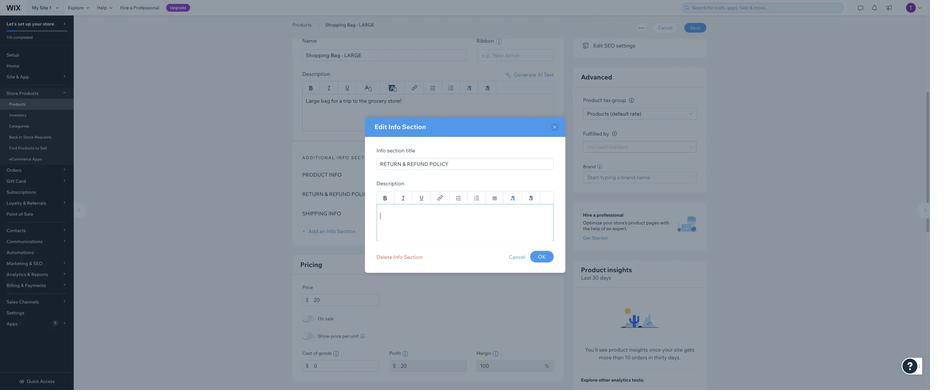 Task type: locate. For each thing, give the bounding box(es) containing it.
cancel button left save
[[653, 23, 679, 33]]

$ down profit at the bottom
[[393, 363, 396, 370]]

30
[[593, 275, 599, 282]]

1 horizontal spatial hire
[[583, 213, 593, 219]]

section for edit info section
[[402, 123, 426, 131]]

optimize your store's product pages with the help of an expert.
[[583, 220, 670, 232]]

automations link
[[0, 248, 74, 259]]

analytics
[[612, 378, 631, 384]]

section inside delete info section button
[[404, 254, 423, 261]]

to inside text box
[[353, 98, 358, 104]]

upgrade
[[170, 5, 186, 10]]

0 horizontal spatial products link
[[0, 99, 74, 110]]

product left pages on the right of the page
[[629, 220, 646, 226]]

1 horizontal spatial info
[[337, 155, 350, 160]]

%
[[545, 363, 549, 370]]

2 vertical spatial a
[[594, 213, 596, 219]]

products link down store products
[[0, 99, 74, 110]]

product inside you'll see product insights once your site gets more than 10 orders in thirty days.
[[609, 347, 628, 354]]

0 vertical spatial in
[[19, 135, 22, 140]]

large bag for a trip to the grocery store!
[[306, 98, 402, 104]]

edit seo settings button
[[583, 41, 636, 50]]

1 vertical spatial a
[[340, 98, 342, 104]]

product inside button
[[626, 29, 645, 36]]

in
[[19, 135, 22, 140], [649, 355, 653, 362]]

1 horizontal spatial to
[[353, 98, 358, 104]]

store
[[43, 21, 54, 27]]

generate ai text
[[514, 71, 554, 78]]

home
[[6, 63, 19, 69]]

0 vertical spatial your
[[32, 21, 42, 27]]

the inside text box
[[359, 98, 367, 104]]

an right add
[[320, 228, 326, 235]]

1 vertical spatial the
[[583, 226, 590, 232]]

store products button
[[0, 88, 74, 99]]

explore left other
[[582, 378, 598, 384]]

1 vertical spatial insights
[[630, 347, 649, 354]]

0 horizontal spatial a
[[130, 5, 133, 11]]

0 vertical spatial product
[[626, 29, 645, 36]]

explore
[[68, 5, 84, 11], [582, 378, 598, 384]]

1 vertical spatial product
[[629, 220, 646, 226]]

$ for on sale
[[306, 297, 309, 304]]

expert.
[[613, 226, 628, 232]]

point of sale
[[6, 212, 33, 217]]

1 horizontal spatial edit
[[594, 42, 603, 49]]

the for grocery
[[359, 98, 367, 104]]

None text field
[[401, 361, 467, 372], [477, 361, 542, 372], [401, 361, 467, 372], [477, 361, 542, 372]]

product for see
[[609, 347, 628, 354]]

1 horizontal spatial an
[[607, 226, 612, 232]]

explore inside form
[[582, 378, 598, 384]]

1 horizontal spatial explore
[[582, 378, 598, 384]]

0 vertical spatial description
[[303, 71, 330, 77]]

site
[[40, 5, 48, 11]]

e.g., Tech Specs text field
[[377, 158, 554, 170]]

cancel left save
[[659, 25, 673, 31]]

promote image
[[583, 30, 590, 36]]

1 horizontal spatial products link
[[290, 22, 315, 28]]

upgrade button
[[166, 4, 190, 12]]

you'll
[[586, 347, 598, 354]]

section right delete
[[404, 254, 423, 261]]

1 horizontal spatial a
[[340, 98, 342, 104]]

insights up days
[[608, 266, 633, 275]]

grocery
[[368, 98, 387, 104]]

0 vertical spatial insights
[[608, 266, 633, 275]]

rate)
[[631, 111, 642, 117]]

Search for tools, apps, help & more... field
[[690, 3, 842, 12]]

0 horizontal spatial an
[[320, 228, 326, 235]]

edit
[[594, 42, 603, 49], [375, 123, 387, 131]]

a
[[130, 5, 133, 11], [340, 98, 342, 104], [594, 213, 596, 219]]

info tooltip image
[[613, 132, 617, 137]]

site
[[675, 347, 683, 354]]

edit left seo at the top of page
[[594, 42, 603, 49]]

info right basic
[[320, 21, 333, 26]]

a inside text box
[[340, 98, 342, 104]]

product
[[583, 97, 603, 104], [582, 266, 606, 275]]

cancel button left ok
[[509, 251, 526, 264]]

false text field
[[377, 204, 554, 242]]

ok button
[[531, 251, 554, 263]]

1 horizontal spatial description
[[377, 180, 405, 187]]

0 vertical spatial info
[[329, 172, 342, 178]]

info right delete
[[394, 254, 403, 261]]

0 horizontal spatial to
[[35, 146, 39, 151]]

of
[[19, 212, 23, 217], [602, 226, 606, 232], [313, 351, 318, 357]]

return
[[303, 191, 324, 198]]

hire for hire a professional
[[120, 5, 129, 11]]

your
[[32, 21, 42, 27], [604, 220, 613, 226], [663, 347, 673, 354]]

bag
[[347, 22, 356, 28]]

0 vertical spatial explore
[[68, 5, 84, 11]]

(self
[[598, 144, 608, 151]]

form
[[71, 0, 931, 391]]

in right back
[[19, 135, 22, 140]]

refund
[[329, 191, 351, 198]]

1 vertical spatial hire
[[583, 213, 593, 219]]

product up 30
[[582, 266, 606, 275]]

of left sale
[[19, 212, 23, 217]]

0 horizontal spatial edit
[[375, 123, 387, 131]]

1 horizontal spatial in
[[649, 355, 653, 362]]

1 vertical spatial your
[[604, 220, 613, 226]]

edit inside edit seo settings button
[[594, 42, 603, 49]]

a right for
[[340, 98, 342, 104]]

product up than on the right of page
[[609, 347, 628, 354]]

of right help
[[602, 226, 606, 232]]

edit down grocery
[[375, 123, 387, 131]]

a left professional
[[130, 5, 133, 11]]

1/6
[[6, 35, 12, 40]]

1 vertical spatial info
[[337, 155, 350, 160]]

0 vertical spatial a
[[130, 5, 133, 11]]

in down the once
[[649, 355, 653, 362]]

save button
[[685, 23, 707, 33]]

started
[[592, 236, 608, 242]]

section for delete info section
[[404, 254, 423, 261]]

None text field
[[314, 295, 380, 306], [314, 361, 380, 372], [314, 295, 380, 306], [314, 361, 380, 372]]

of right the cost
[[313, 351, 318, 357]]

the left help
[[583, 226, 590, 232]]

edit for edit seo settings
[[594, 42, 603, 49]]

0 horizontal spatial explore
[[68, 5, 84, 11]]

pages
[[647, 220, 660, 226]]

additional
[[303, 155, 335, 160]]

in inside sidebar element
[[19, 135, 22, 140]]

explore right 1
[[68, 5, 84, 11]]

sale
[[325, 316, 334, 322]]

$ for %
[[393, 363, 396, 370]]

insights up orders
[[630, 347, 649, 354]]

per
[[343, 334, 350, 340]]

0 horizontal spatial info
[[320, 21, 333, 26]]

cost
[[303, 351, 312, 357]]

price
[[303, 285, 313, 291]]

1 vertical spatial products link
[[0, 99, 74, 110]]

of for sale
[[19, 212, 23, 217]]

info down "additional info sections"
[[329, 172, 342, 178]]

product for this
[[626, 29, 645, 36]]

your inside "optimize your store's product pages with the help of an expert."
[[604, 220, 613, 226]]

products link
[[290, 22, 315, 28], [0, 99, 74, 110]]

section
[[387, 147, 405, 154]]

to left sell at the left top
[[35, 146, 39, 151]]

info left sections
[[337, 155, 350, 160]]

1 vertical spatial cancel button
[[509, 251, 526, 264]]

1 vertical spatial explore
[[582, 378, 598, 384]]

return & refund policy
[[303, 191, 371, 198]]

to right trip
[[353, 98, 358, 104]]

to
[[353, 98, 358, 104], [35, 146, 39, 151]]

product right "this"
[[626, 29, 645, 36]]

cancel inside form
[[659, 25, 673, 31]]

0 vertical spatial section
[[402, 123, 426, 131]]

sections
[[351, 155, 378, 160]]

products up 'inventory'
[[9, 102, 26, 107]]

to inside sidebar element
[[35, 146, 39, 151]]

categories link
[[0, 121, 74, 132]]

hire right help button
[[120, 5, 129, 11]]

product insights last 30 days
[[582, 266, 633, 282]]

0 vertical spatial hire
[[120, 5, 129, 11]]

tools:
[[632, 378, 645, 384]]

info tooltip image for profit
[[403, 352, 408, 357]]

0 horizontal spatial in
[[19, 135, 22, 140]]

2 vertical spatial section
[[404, 254, 423, 261]]

1 horizontal spatial your
[[604, 220, 613, 226]]

product left "tax" at the right top
[[583, 97, 603, 104]]

let's set up your store
[[6, 21, 54, 27]]

Start typing a brand name field
[[586, 172, 695, 183]]

hire up optimize
[[583, 213, 593, 219]]

home link
[[0, 61, 74, 72]]

2 horizontal spatial of
[[602, 226, 606, 232]]

Add a product name text field
[[303, 49, 467, 61]]

1 horizontal spatial cancel button
[[653, 23, 679, 33]]

section up title
[[402, 123, 426, 131]]

cancel left ok
[[509, 254, 526, 261]]

1 vertical spatial info
[[329, 210, 341, 217]]

store's
[[614, 220, 628, 226]]

section down shipping info
[[337, 228, 356, 235]]

your down the professional
[[604, 220, 613, 226]]

thirty
[[655, 355, 668, 362]]

info tooltip image
[[630, 98, 635, 103], [333, 352, 339, 357], [403, 352, 408, 357], [493, 352, 499, 357]]

1 vertical spatial edit
[[375, 123, 387, 131]]

1 vertical spatial cancel
[[509, 254, 526, 261]]

your up thirty
[[663, 347, 673, 354]]

brand
[[583, 164, 596, 170]]

info left section
[[377, 147, 386, 154]]

trip
[[344, 98, 352, 104]]

0 vertical spatial info
[[320, 21, 333, 26]]

info inside button
[[394, 254, 403, 261]]

1 horizontal spatial cancel
[[659, 25, 673, 31]]

info
[[320, 21, 333, 26], [337, 155, 350, 160]]

0 horizontal spatial the
[[359, 98, 367, 104]]

the left grocery
[[359, 98, 367, 104]]

0 vertical spatial the
[[359, 98, 367, 104]]

price
[[331, 334, 342, 340]]

product
[[626, 29, 645, 36], [629, 220, 646, 226], [609, 347, 628, 354]]

info tooltip image right goods on the left of page
[[333, 352, 339, 357]]

product inside "optimize your store's product pages with the help of an expert."
[[629, 220, 646, 226]]

1 vertical spatial product
[[582, 266, 606, 275]]

your right up
[[32, 21, 42, 27]]

products link up name on the top left of page
[[290, 22, 315, 28]]

an left expert.
[[607, 226, 612, 232]]

1 vertical spatial section
[[337, 228, 356, 235]]

$ down price at the bottom left of the page
[[306, 297, 309, 304]]

1 horizontal spatial of
[[313, 351, 318, 357]]

ok
[[538, 254, 546, 260]]

a up optimize
[[594, 213, 596, 219]]

1 vertical spatial to
[[35, 146, 39, 151]]

0 vertical spatial of
[[19, 212, 23, 217]]

0 horizontal spatial of
[[19, 212, 23, 217]]

2 vertical spatial your
[[663, 347, 673, 354]]

info up the add an info section
[[329, 210, 341, 217]]

the inside "optimize your store's product pages with the help of an expert."
[[583, 226, 590, 232]]

show price per unit
[[318, 334, 359, 340]]

1 vertical spatial in
[[649, 355, 653, 362]]

0 vertical spatial to
[[353, 98, 358, 104]]

insights inside you'll see product insights once your site gets more than 10 orders in thirty days.
[[630, 347, 649, 354]]

hire a professional
[[120, 5, 159, 11]]

0 horizontal spatial hire
[[120, 5, 129, 11]]

ecommerce apps link
[[0, 154, 74, 165]]

of inside point of sale link
[[19, 212, 23, 217]]

0 vertical spatial cancel
[[659, 25, 673, 31]]

products
[[293, 22, 312, 28], [19, 91, 39, 96], [9, 102, 26, 107], [588, 111, 610, 117], [18, 146, 35, 151]]

product inside product insights last 30 days
[[582, 266, 606, 275]]

info tooltip image right profit at the bottom
[[403, 352, 408, 357]]

info tooltip image right group
[[630, 98, 635, 103]]

0 horizontal spatial cancel button
[[509, 251, 526, 264]]

an
[[607, 226, 612, 232], [320, 228, 326, 235]]

product tax group
[[583, 97, 628, 104]]

1/6 completed
[[6, 35, 33, 40]]

0 vertical spatial product
[[583, 97, 603, 104]]

info for shipping info
[[329, 210, 341, 217]]

delete info section button
[[377, 251, 423, 264]]

inventory
[[9, 113, 26, 118]]

products right store
[[19, 91, 39, 96]]

2 vertical spatial product
[[609, 347, 628, 354]]

1 vertical spatial of
[[602, 226, 606, 232]]

Select box search field
[[482, 50, 549, 61]]

2 vertical spatial of
[[313, 351, 318, 357]]

0 horizontal spatial your
[[32, 21, 42, 27]]

title
[[406, 147, 416, 154]]

info tooltip image right margin
[[493, 352, 499, 357]]

0 vertical spatial edit
[[594, 42, 603, 49]]

2 horizontal spatial your
[[663, 347, 673, 354]]

requests
[[35, 135, 52, 140]]

2 horizontal spatial a
[[594, 213, 596, 219]]

1 horizontal spatial the
[[583, 226, 590, 232]]

explore for explore
[[68, 5, 84, 11]]

help button
[[93, 0, 116, 16]]

products inside popup button
[[19, 91, 39, 96]]



Task type: describe. For each thing, give the bounding box(es) containing it.
back in stock requests
[[9, 135, 52, 140]]

other
[[599, 378, 611, 384]]

generate
[[514, 71, 537, 78]]

point
[[6, 212, 18, 217]]

profit
[[390, 351, 401, 357]]

add an info section
[[307, 228, 356, 235]]

my
[[32, 5, 39, 11]]

categories
[[9, 124, 29, 129]]

products (default rate)
[[588, 111, 642, 117]]

false text field
[[303, 94, 554, 131]]

my site 1
[[32, 5, 51, 11]]

with
[[661, 220, 670, 226]]

add
[[309, 228, 319, 235]]

your inside you'll see product insights once your site gets more than 10 orders in thirty days.
[[663, 347, 673, 354]]

automations
[[6, 250, 34, 256]]

professional
[[597, 213, 624, 219]]

add an info section link
[[303, 228, 356, 235]]

-
[[357, 22, 358, 28]]

delete info section
[[377, 254, 423, 261]]

help
[[97, 5, 107, 11]]

completed
[[13, 35, 33, 40]]

set
[[18, 21, 24, 27]]

you (self fulfilled)
[[588, 144, 629, 151]]

you'll see product insights once your site gets more than 10 orders in thirty days.
[[586, 347, 695, 362]]

edit info section
[[375, 123, 426, 131]]

info tooltip image for margin
[[493, 352, 499, 357]]

back in stock requests link
[[0, 132, 74, 143]]

0 vertical spatial cancel button
[[653, 23, 679, 33]]

on
[[318, 316, 324, 322]]

orders
[[632, 355, 648, 362]]

info for product info
[[329, 172, 342, 178]]

your inside sidebar element
[[32, 21, 42, 27]]

store!
[[388, 98, 402, 104]]

&
[[325, 191, 328, 198]]

$ down the cost
[[306, 363, 309, 370]]

quick
[[27, 379, 39, 385]]

0 horizontal spatial description
[[303, 71, 330, 77]]

last
[[582, 275, 592, 282]]

info for basic
[[320, 21, 333, 26]]

generate ai text button
[[504, 71, 554, 78]]

info right add
[[327, 228, 336, 235]]

products down product tax group
[[588, 111, 610, 117]]

than
[[613, 355, 624, 362]]

bag
[[321, 98, 330, 104]]

products up ecommerce apps
[[18, 146, 35, 151]]

products up name on the top left of page
[[293, 22, 312, 28]]

once
[[650, 347, 662, 354]]

create coupon
[[594, 16, 629, 23]]

gets
[[684, 347, 695, 354]]

pricing
[[301, 261, 322, 269]]

insights inside product insights last 30 days
[[608, 266, 633, 275]]

basic info
[[303, 21, 333, 26]]

of for goods
[[313, 351, 318, 357]]

an inside "optimize your store's product pages with the help of an expert."
[[607, 226, 612, 232]]

cost of goods
[[303, 351, 332, 357]]

large
[[359, 22, 374, 28]]

hire a professional link
[[116, 0, 163, 16]]

tax
[[604, 97, 611, 104]]

create coupon button
[[583, 15, 629, 24]]

product for insights
[[582, 266, 606, 275]]

unit
[[351, 334, 359, 340]]

the for help
[[583, 226, 590, 232]]

policy
[[352, 191, 371, 198]]

get started
[[583, 236, 608, 242]]

ribbon
[[477, 38, 496, 44]]

seo settings image
[[583, 43, 590, 49]]

hire for hire a professional
[[583, 213, 593, 219]]

0 vertical spatial products link
[[290, 22, 315, 28]]

info for additional
[[337, 155, 350, 160]]

basic
[[303, 21, 318, 26]]

setup
[[6, 52, 19, 58]]

create
[[594, 16, 610, 23]]

store products
[[6, 91, 39, 96]]

coupon
[[611, 16, 629, 23]]

advanced
[[582, 73, 613, 81]]

form containing advanced
[[71, 0, 931, 391]]

1 vertical spatial description
[[377, 180, 405, 187]]

store
[[6, 91, 18, 96]]

promote coupon image
[[583, 17, 590, 23]]

name
[[303, 38, 317, 44]]

goods
[[319, 351, 332, 357]]

for
[[332, 98, 338, 104]]

delete
[[377, 254, 393, 261]]

subscriptions
[[6, 190, 36, 195]]

explore for explore other analytics tools:
[[582, 378, 598, 384]]

up
[[25, 21, 31, 27]]

promote
[[594, 29, 615, 36]]

sale
[[24, 212, 33, 217]]

you
[[588, 144, 597, 151]]

a for hire a professional
[[594, 213, 596, 219]]

seo
[[605, 42, 615, 49]]

info tooltip image for cost of goods
[[333, 352, 339, 357]]

let's
[[6, 21, 17, 27]]

promote this product
[[594, 29, 645, 36]]

apps
[[32, 157, 42, 162]]

subscriptions link
[[0, 187, 74, 198]]

ecommerce apps
[[9, 157, 42, 162]]

back
[[9, 135, 18, 140]]

edit for edit info section
[[375, 123, 387, 131]]

hire a professional
[[583, 213, 624, 219]]

find products to sell
[[9, 146, 47, 151]]

fulfilled by
[[583, 131, 610, 137]]

point of sale link
[[0, 209, 74, 220]]

shopping bag - large
[[326, 22, 374, 28]]

sidebar element
[[0, 16, 74, 391]]

a for hire a professional
[[130, 5, 133, 11]]

0 horizontal spatial cancel
[[509, 254, 526, 261]]

save
[[691, 25, 701, 31]]

of inside "optimize your store's product pages with the help of an expert."
[[602, 226, 606, 232]]

fulfilled
[[583, 131, 603, 137]]

product for tax
[[583, 97, 603, 104]]

section inside form
[[337, 228, 356, 235]]

get started link
[[583, 236, 608, 242]]

this
[[616, 29, 625, 36]]

info up section
[[389, 123, 401, 131]]

info section title
[[377, 147, 416, 154]]

in inside you'll see product insights once your site gets more than 10 orders in thirty days.
[[649, 355, 653, 362]]



Task type: vqa. For each thing, say whether or not it's contained in the screenshot.
Create professional content like product descriptions and blog posts. at the top of the page
no



